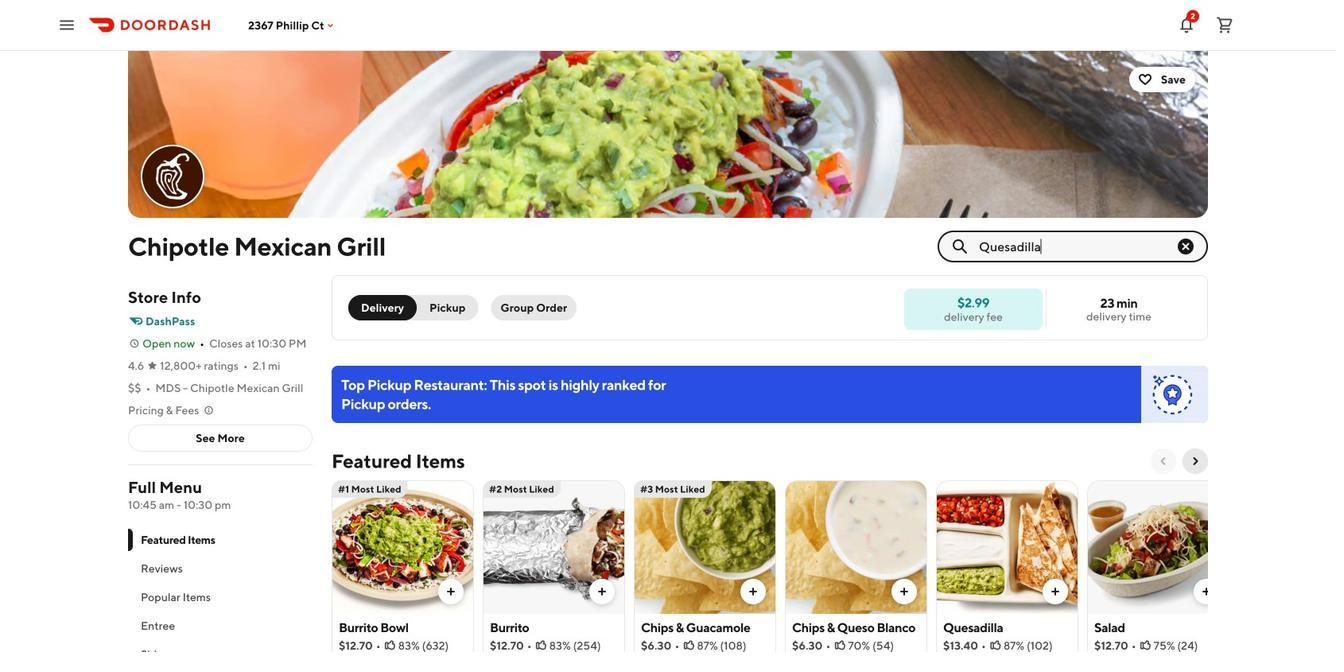 Task type: vqa. For each thing, say whether or not it's contained in the screenshot.
Platter
no



Task type: describe. For each thing, give the bounding box(es) containing it.
add item to cart image for salad image on the right bottom of page
[[1201, 586, 1213, 598]]

add item to cart image for chips & guacamole image
[[747, 586, 760, 598]]

next button of carousel image
[[1189, 455, 1202, 468]]

order methods option group
[[348, 295, 478, 321]]

add item to cart image for "burrito" 'image' at the left bottom
[[596, 586, 609, 598]]

quesadilla image
[[937, 481, 1078, 614]]

salad image
[[1088, 481, 1229, 614]]

burrito image
[[484, 481, 625, 614]]

previous button of carousel image
[[1158, 455, 1170, 468]]



Task type: locate. For each thing, give the bounding box(es) containing it.
0 horizontal spatial add item to cart image
[[445, 586, 457, 598]]

chipotle mexican grill image
[[128, 51, 1208, 218], [142, 146, 203, 207]]

open menu image
[[57, 16, 76, 35]]

0 horizontal spatial add item to cart image
[[596, 586, 609, 598]]

1 add item to cart image from the left
[[445, 586, 457, 598]]

heading
[[332, 449, 465, 474]]

None radio
[[348, 295, 417, 321], [407, 295, 478, 321], [348, 295, 417, 321], [407, 295, 478, 321]]

chips & guacamole image
[[635, 481, 776, 614]]

1 horizontal spatial add item to cart image
[[1049, 586, 1062, 598]]

2 add item to cart image from the left
[[747, 586, 760, 598]]

add item to cart image for quesadilla image on the bottom of the page
[[1049, 586, 1062, 598]]

add item to cart image for chips & queso blanco image
[[898, 586, 911, 598]]

add item to cart image for burrito bowl image
[[445, 586, 457, 598]]

add item to cart image
[[445, 586, 457, 598], [1049, 586, 1062, 598], [1201, 586, 1213, 598]]

2 horizontal spatial add item to cart image
[[898, 586, 911, 598]]

add item to cart image
[[596, 586, 609, 598], [747, 586, 760, 598], [898, 586, 911, 598]]

notification bell image
[[1177, 16, 1197, 35]]

0 items, open order cart image
[[1216, 16, 1235, 35]]

burrito bowl image
[[333, 481, 473, 614]]

chips & queso blanco image
[[786, 481, 927, 614]]

1 add item to cart image from the left
[[596, 586, 609, 598]]

2 horizontal spatial add item to cart image
[[1201, 586, 1213, 598]]

1 horizontal spatial add item to cart image
[[747, 586, 760, 598]]

2 add item to cart image from the left
[[1049, 586, 1062, 598]]

3 add item to cart image from the left
[[1201, 586, 1213, 598]]

Item Search search field
[[979, 238, 1177, 255]]

3 add item to cart image from the left
[[898, 586, 911, 598]]



